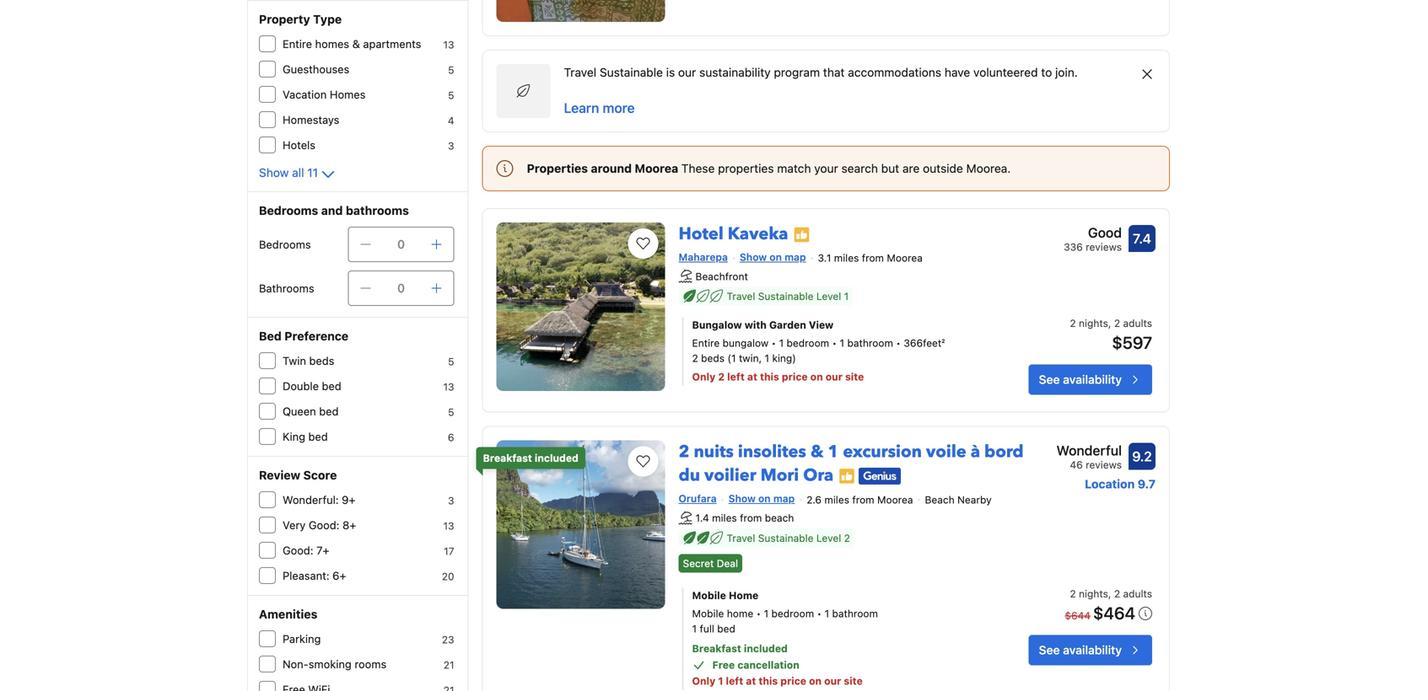 Task type: vqa. For each thing, say whether or not it's contained in the screenshot.
View
yes



Task type: locate. For each thing, give the bounding box(es) containing it.
2 0 from the top
[[397, 281, 405, 295]]

0 vertical spatial bedroom
[[787, 337, 829, 349]]

1 vertical spatial availability
[[1063, 644, 1122, 658]]

1 left 'full'
[[692, 623, 697, 635]]

1 vertical spatial site
[[844, 676, 863, 687]]

1.4
[[695, 512, 709, 524]]

entire
[[283, 38, 312, 50], [692, 337, 720, 349]]

miles for nuits
[[824, 494, 849, 506]]

0 vertical spatial &
[[352, 38, 360, 50]]

on down view
[[810, 371, 823, 383]]

bedroom down view
[[787, 337, 829, 349]]

score
[[303, 469, 337, 482]]

beds down preference
[[309, 355, 334, 367]]

bed right queen
[[319, 405, 339, 418]]

accommodations
[[848, 65, 941, 79]]

see availability link for breakfast included
[[1029, 636, 1152, 666]]

1 vertical spatial bedroom
[[771, 608, 814, 620]]

1 vertical spatial reviews
[[1086, 459, 1122, 471]]

1 vertical spatial adults
[[1123, 588, 1152, 600]]

1 vertical spatial sustainable
[[758, 291, 813, 302]]

0 vertical spatial at
[[747, 371, 757, 383]]

0 vertical spatial miles
[[834, 252, 859, 264]]

bedroom
[[787, 337, 829, 349], [771, 608, 814, 620]]

show down the kaveka on the top of the page
[[740, 251, 767, 263]]

travel for 2
[[727, 533, 755, 544]]

at down free cancellation
[[746, 676, 756, 687]]

2 see from the top
[[1039, 644, 1060, 658]]

this property is part of our preferred partner program. it's committed to providing excellent service and good value. it'll pay us a higher commission if you make a booking. image right the kaveka on the top of the page
[[793, 226, 810, 243]]

, inside 2 nights , 2 adults $597
[[1108, 318, 1111, 329]]

sustainable
[[600, 65, 663, 79], [758, 291, 813, 302], [758, 533, 813, 544]]

this property is part of our preferred partner program. it's committed to providing excellent service and good value. it'll pay us a higher commission if you make a booking. image up 2.6 miles from moorea at the right bottom of the page
[[839, 468, 855, 485]]

2 level from the top
[[816, 533, 841, 544]]

1 vertical spatial show on map
[[728, 493, 795, 505]]

bathrooms
[[346, 204, 409, 218]]

only down bungalow
[[692, 371, 715, 383]]

1 vertical spatial ,
[[1108, 588, 1111, 600]]

adults inside 2 nights , 2 adults $597
[[1123, 318, 1152, 329]]

left down (1
[[727, 371, 745, 383]]

2 13 from the top
[[443, 381, 454, 393]]

see availability
[[1039, 373, 1122, 387], [1039, 644, 1122, 658]]

bungalow
[[723, 337, 769, 349]]

0 vertical spatial adults
[[1123, 318, 1152, 329]]

nights inside 2 nights , 2 adults $597
[[1079, 318, 1108, 329]]

2 bedrooms from the top
[[259, 238, 311, 251]]

show on map for nuits
[[728, 493, 795, 505]]

0 vertical spatial nights
[[1079, 318, 1108, 329]]

outside
[[923, 161, 963, 175]]

1 vertical spatial entire
[[692, 337, 720, 349]]

1 vertical spatial miles
[[824, 494, 849, 506]]

type
[[313, 12, 342, 26]]

at inside bungalow with garden view entire bungalow • 1 bedroom • 1 bathroom • 366feet² 2 beds (1 twin, 1 king) only 2 left at this price on our site
[[747, 371, 757, 383]]

0 for bathrooms
[[397, 281, 405, 295]]

this property is part of our preferred partner program. it's committed to providing excellent service and good value. it'll pay us a higher commission if you make a booking. image
[[793, 226, 810, 243], [839, 468, 855, 485]]

availability down $644
[[1063, 644, 1122, 658]]

ora
[[803, 464, 833, 488]]

miles right 1.4
[[712, 512, 737, 524]]

1 vertical spatial travel
[[727, 291, 755, 302]]

king)
[[772, 352, 796, 364]]

2 vertical spatial 13
[[443, 520, 454, 532]]

from down 2 nuits insolites & 1 excursion voile à bord du voilier mori ora
[[852, 494, 874, 506]]

1 availability from the top
[[1063, 373, 1122, 387]]

1 horizontal spatial this property is part of our preferred partner program. it's committed to providing excellent service and good value. it'll pay us a higher commission if you make a booking. image
[[839, 468, 855, 485]]

2 down 2.6 miles from moorea at the right bottom of the page
[[844, 533, 850, 544]]

reviews inside wonderful 46 reviews
[[1086, 459, 1122, 471]]

2 vertical spatial moorea
[[877, 494, 913, 506]]

adults up the $597
[[1123, 318, 1152, 329]]

1 vertical spatial nights
[[1079, 588, 1108, 600]]

sustainable down beach
[[758, 533, 813, 544]]

1 only from the top
[[692, 371, 715, 383]]

mobile down secret deal
[[692, 590, 726, 602]]

see availability link down $644
[[1029, 636, 1152, 666]]

1 horizontal spatial beds
[[701, 352, 725, 364]]

our down mobile home • 1 bedroom • 1 bathroom 1 full bed breakfast included
[[824, 676, 841, 687]]

2 3 from the top
[[448, 495, 454, 507]]

0 vertical spatial this property is part of our preferred partner program. it's committed to providing excellent service and good value. it'll pay us a higher commission if you make a booking. image
[[793, 226, 810, 243]]

1 down free
[[718, 676, 723, 687]]

0 vertical spatial mobile
[[692, 590, 726, 602]]

1 5 from the top
[[448, 64, 454, 76]]

included inside mobile home • 1 bedroom • 1 bathroom 1 full bed breakfast included
[[744, 643, 788, 655]]

2 only from the top
[[692, 676, 715, 687]]

5
[[448, 64, 454, 76], [448, 89, 454, 101], [448, 356, 454, 368], [448, 407, 454, 418]]

1 right twin,
[[765, 352, 769, 364]]

bathroom inside bungalow with garden view entire bungalow • 1 bedroom • 1 bathroom • 366feet² 2 beds (1 twin, 1 king) only 2 left at this price on our site
[[847, 337, 893, 349]]

reviews inside good 336 reviews
[[1086, 241, 1122, 253]]

0 vertical spatial see availability
[[1039, 373, 1122, 387]]

see availability link
[[1029, 365, 1152, 395], [1029, 636, 1152, 666]]

miles right 3.1
[[834, 252, 859, 264]]

availability
[[1063, 373, 1122, 387], [1063, 644, 1122, 658]]

1 vertical spatial &
[[810, 441, 824, 464]]

program
[[774, 65, 820, 79]]

bed right 'full'
[[717, 623, 735, 635]]

see availability for breakfast included
[[1039, 644, 1122, 658]]

2 availability from the top
[[1063, 644, 1122, 658]]

& up 'ora'
[[810, 441, 824, 464]]

1 up 'ora'
[[828, 441, 839, 464]]

1 vertical spatial this property is part of our preferred partner program. it's committed to providing excellent service and good value. it'll pay us a higher commission if you make a booking. image
[[839, 468, 855, 485]]

2 up du
[[679, 441, 690, 464]]

1 adults from the top
[[1123, 318, 1152, 329]]

nights up $644
[[1079, 588, 1108, 600]]

0 vertical spatial ,
[[1108, 318, 1111, 329]]

1 vertical spatial mobile
[[692, 608, 724, 620]]

0 vertical spatial availability
[[1063, 373, 1122, 387]]

2 inside 2 nuits insolites & 1 excursion voile à bord du voilier mori ora
[[679, 441, 690, 464]]

2 , from the top
[[1108, 588, 1111, 600]]

11
[[307, 166, 318, 180]]

4 5 from the top
[[448, 407, 454, 418]]

bathroom down mobile home link
[[832, 608, 878, 620]]

1 horizontal spatial breakfast
[[692, 643, 741, 655]]

this down king)
[[760, 371, 779, 383]]

0 vertical spatial moorea
[[635, 161, 678, 175]]

1 0 from the top
[[397, 237, 405, 251]]

1 vertical spatial see availability
[[1039, 644, 1122, 658]]

0 horizontal spatial included
[[535, 453, 578, 464]]

very
[[283, 519, 306, 532]]

$464
[[1093, 604, 1135, 623]]

bedrooms for bedrooms
[[259, 238, 311, 251]]

2 vertical spatial sustainable
[[758, 533, 813, 544]]

bed inside mobile home • 1 bedroom • 1 bathroom 1 full bed breakfast included
[[717, 623, 735, 635]]

13 up 6
[[443, 381, 454, 393]]

good: 7+
[[283, 544, 329, 557]]

from
[[862, 252, 884, 264], [852, 494, 874, 506], [740, 512, 762, 524]]

2 reviews from the top
[[1086, 459, 1122, 471]]

availability down 2 nights , 2 adults $597
[[1063, 373, 1122, 387]]

on down the kaveka on the top of the page
[[769, 251, 782, 263]]

mobile inside mobile home • 1 bedroom • 1 bathroom 1 full bed breakfast included
[[692, 608, 724, 620]]

13 for review score
[[443, 520, 454, 532]]

bed right the king
[[308, 431, 328, 443]]

vacation homes
[[283, 88, 366, 101]]

reviews down good
[[1086, 241, 1122, 253]]

13 up 17
[[443, 520, 454, 532]]

moorea left the beach on the bottom right of page
[[877, 494, 913, 506]]

show inside dropdown button
[[259, 166, 289, 180]]

see availability link down 2 nights , 2 adults $597
[[1029, 365, 1152, 395]]

1 vertical spatial 3
[[448, 495, 454, 507]]

0 vertical spatial site
[[845, 371, 864, 383]]

2 see availability link from the top
[[1029, 636, 1152, 666]]

secret deal
[[683, 558, 738, 570]]

show all 11 button
[[259, 164, 338, 185]]

hotel kaveka
[[679, 222, 788, 246]]

see availability down $644
[[1039, 644, 1122, 658]]

travel
[[564, 65, 596, 79], [727, 291, 755, 302], [727, 533, 755, 544]]

left down free
[[726, 676, 743, 687]]

1 vertical spatial from
[[852, 494, 874, 506]]

,
[[1108, 318, 1111, 329], [1108, 588, 1111, 600]]

0 vertical spatial see
[[1039, 373, 1060, 387]]

0 vertical spatial only
[[692, 371, 715, 383]]

mobile up 'full'
[[692, 608, 724, 620]]

voile
[[926, 441, 966, 464]]

0 vertical spatial this property is part of our preferred partner program. it's committed to providing excellent service and good value. it'll pay us a higher commission if you make a booking. image
[[793, 226, 810, 243]]

genius discounts available at this property. image
[[859, 468, 901, 485], [859, 468, 901, 485]]

5 for guesthouses
[[448, 64, 454, 76]]

1 vertical spatial at
[[746, 676, 756, 687]]

1 vertical spatial this property is part of our preferred partner program. it's committed to providing excellent service and good value. it'll pay us a higher commission if you make a booking. image
[[839, 468, 855, 485]]

bed right double
[[322, 380, 341, 393]]

1 vertical spatial moorea
[[887, 252, 923, 264]]

hotel kaveka image
[[496, 222, 665, 391]]

1 see from the top
[[1039, 373, 1060, 387]]

show on map for kaveka
[[740, 251, 806, 263]]

3 up 17
[[448, 495, 454, 507]]

full
[[700, 623, 714, 635]]

1 vertical spatial map
[[773, 493, 795, 505]]

1 , from the top
[[1108, 318, 1111, 329]]

beds left (1
[[701, 352, 725, 364]]

miles right the 2.6
[[824, 494, 849, 506]]

2 5 from the top
[[448, 89, 454, 101]]

see availability down 2 nights , 2 adults $597
[[1039, 373, 1122, 387]]

see availability link for only 2 left at this price on our site
[[1029, 365, 1152, 395]]

bathroom
[[847, 337, 893, 349], [832, 608, 878, 620]]

entire down property type
[[283, 38, 312, 50]]

this property is part of our preferred partner program. it's committed to providing excellent service and good value. it'll pay us a higher commission if you make a booking. image for kaveka
[[793, 226, 810, 243]]

travel up learn
[[564, 65, 596, 79]]

adults up $464
[[1123, 588, 1152, 600]]

apartments
[[363, 38, 421, 50]]

• down mobile home link
[[817, 608, 822, 620]]

& right "homes"
[[352, 38, 360, 50]]

join.
[[1055, 65, 1078, 79]]

this property is part of our preferred partner program. it's committed to providing excellent service and good value. it'll pay us a higher commission if you make a booking. image
[[793, 226, 810, 243], [839, 468, 855, 485]]

miles for kaveka
[[834, 252, 859, 264]]

hotels
[[283, 139, 315, 151]]

queen bed
[[283, 405, 339, 418]]

reviews for good
[[1086, 241, 1122, 253]]

bungalow with garden view link
[[692, 318, 977, 333]]

1 horizontal spatial this property is part of our preferred partner program. it's committed to providing excellent service and good value. it'll pay us a higher commission if you make a booking. image
[[839, 468, 855, 485]]

3
[[448, 140, 454, 152], [448, 495, 454, 507]]

show up 1.4 miles from beach
[[728, 493, 756, 505]]

scored 7.4 element
[[1129, 225, 1156, 252]]

0 vertical spatial see availability link
[[1029, 365, 1152, 395]]

0 vertical spatial breakfast
[[483, 453, 532, 464]]

2 left (1
[[692, 352, 698, 364]]

à
[[971, 441, 980, 464]]

garden
[[769, 319, 806, 331]]

1 vertical spatial only
[[692, 676, 715, 687]]

this property is part of our preferred partner program. it's committed to providing excellent service and good value. it'll pay us a higher commission if you make a booking. image for kaveka
[[793, 226, 810, 243]]

bedroom down mobile home link
[[771, 608, 814, 620]]

learn
[[564, 100, 599, 116]]

1 down bungalow with garden view link
[[840, 337, 844, 349]]

1 see availability from the top
[[1039, 373, 1122, 387]]

map for nuits
[[773, 493, 795, 505]]

our right is
[[678, 65, 696, 79]]

travel down 1.4 miles from beach
[[727, 533, 755, 544]]

• down bungalow with garden view link
[[832, 337, 837, 349]]

moorea right 3.1
[[887, 252, 923, 264]]

see for breakfast included
[[1039, 644, 1060, 658]]

level up bungalow with garden view link
[[816, 291, 841, 302]]

1 bedrooms from the top
[[259, 204, 318, 218]]

free
[[712, 660, 735, 671]]

0 vertical spatial entire
[[283, 38, 312, 50]]

our
[[678, 65, 696, 79], [826, 371, 843, 383], [824, 676, 841, 687]]

0 vertical spatial from
[[862, 252, 884, 264]]

0 horizontal spatial this property is part of our preferred partner program. it's committed to providing excellent service and good value. it'll pay us a higher commission if you make a booking. image
[[793, 226, 810, 243]]

at down twin,
[[747, 371, 757, 383]]

2 up $464
[[1114, 588, 1120, 600]]

good: left 8+
[[309, 519, 339, 532]]

1 inside 2 nuits insolites & 1 excursion voile à bord du voilier mori ora
[[828, 441, 839, 464]]

see
[[1039, 373, 1060, 387], [1039, 644, 1060, 658]]

twin beds
[[283, 355, 334, 367]]

home
[[727, 608, 753, 620]]

this property is part of our preferred partner program. it's committed to providing excellent service and good value. it'll pay us a higher commission if you make a booking. image right the kaveka on the top of the page
[[793, 226, 810, 243]]

1 nights from the top
[[1079, 318, 1108, 329]]

map up beach
[[773, 493, 795, 505]]

0 vertical spatial bathroom
[[847, 337, 893, 349]]

level down the 2.6
[[816, 533, 841, 544]]

2 nuits insolites & 1 excursion voile à bord du voilier mori ora
[[679, 441, 1024, 488]]

beach
[[765, 512, 794, 524]]

sustainable up more in the left of the page
[[600, 65, 663, 79]]

, for 2 nights , 2 adults
[[1108, 588, 1111, 600]]

bedrooms up bathrooms
[[259, 238, 311, 251]]

1 vertical spatial bathroom
[[832, 608, 878, 620]]

bed
[[259, 329, 282, 343]]

1 vertical spatial our
[[826, 371, 843, 383]]

0 vertical spatial travel
[[564, 65, 596, 79]]

mobile for mobile home
[[692, 590, 726, 602]]

•
[[771, 337, 776, 349], [832, 337, 837, 349], [896, 337, 901, 349], [756, 608, 761, 620], [817, 608, 822, 620]]

show left all
[[259, 166, 289, 180]]

beach
[[925, 494, 954, 506]]

more
[[603, 100, 635, 116]]

1 vertical spatial included
[[744, 643, 788, 655]]

2 vertical spatial travel
[[727, 533, 755, 544]]

2 vertical spatial miles
[[712, 512, 737, 524]]

1 vertical spatial level
[[816, 533, 841, 544]]

0 vertical spatial reviews
[[1086, 241, 1122, 253]]

0 horizontal spatial &
[[352, 38, 360, 50]]

0 vertical spatial this
[[760, 371, 779, 383]]

3 13 from the top
[[443, 520, 454, 532]]

, for 2 nights , 2 adults $597
[[1108, 318, 1111, 329]]

1 horizontal spatial &
[[810, 441, 824, 464]]

2 vertical spatial from
[[740, 512, 762, 524]]

sustainable up garden
[[758, 291, 813, 302]]

price down king)
[[782, 371, 808, 383]]

voilier
[[704, 464, 756, 488]]

0 vertical spatial map
[[785, 251, 806, 263]]

4
[[448, 115, 454, 127]]

wonderful:
[[283, 494, 339, 506]]

bathroom down bungalow with garden view link
[[847, 337, 893, 349]]

all
[[292, 166, 304, 180]]

entire inside bungalow with garden view entire bungalow • 1 bedroom • 1 bathroom • 366feet² 2 beds (1 twin, 1 king) only 2 left at this price on our site
[[692, 337, 720, 349]]

only inside bungalow with garden view entire bungalow • 1 bedroom • 1 bathroom • 366feet² 2 beds (1 twin, 1 king) only 2 left at this price on our site
[[692, 371, 715, 383]]

0 vertical spatial 3
[[448, 140, 454, 152]]

show on map down the kaveka on the top of the page
[[740, 251, 806, 263]]

this down "cancellation"
[[759, 676, 778, 687]]

guesthouses
[[283, 63, 349, 75]]

2 see availability from the top
[[1039, 644, 1122, 658]]

0 vertical spatial left
[[727, 371, 745, 383]]

1 vertical spatial show
[[740, 251, 767, 263]]

1 mobile from the top
[[692, 590, 726, 602]]

$644
[[1065, 610, 1091, 622]]

this property is part of our preferred partner program. it's committed to providing excellent service and good value. it'll pay us a higher commission if you make a booking. image for nuits
[[839, 468, 855, 485]]

1 horizontal spatial included
[[744, 643, 788, 655]]

1 vertical spatial bedrooms
[[259, 238, 311, 251]]

1 vertical spatial breakfast
[[692, 643, 741, 655]]

only down free
[[692, 676, 715, 687]]

1 3 from the top
[[448, 140, 454, 152]]

adults for 2 nights , 2 adults $597
[[1123, 318, 1152, 329]]

3 5 from the top
[[448, 356, 454, 368]]

3 down "4" at the top of the page
[[448, 140, 454, 152]]

preference
[[284, 329, 348, 343]]

show on map up 1.4 miles from beach
[[728, 493, 795, 505]]

twin,
[[739, 352, 762, 364]]

left
[[727, 371, 745, 383], [726, 676, 743, 687]]

nights for 2 nights , 2 adults
[[1079, 588, 1108, 600]]

entire down bungalow
[[692, 337, 720, 349]]

1 reviews from the top
[[1086, 241, 1122, 253]]

2
[[1070, 318, 1076, 329], [1114, 318, 1120, 329], [692, 352, 698, 364], [718, 371, 725, 383], [679, 441, 690, 464], [844, 533, 850, 544], [1070, 588, 1076, 600], [1114, 588, 1120, 600]]

0 vertical spatial level
[[816, 291, 841, 302]]

our down bungalow with garden view link
[[826, 371, 843, 383]]

level for nuits
[[816, 533, 841, 544]]

0 vertical spatial 13
[[443, 39, 454, 51]]

breakfast included
[[483, 453, 578, 464]]

travel down beachfront at the top of the page
[[727, 291, 755, 302]]

miles
[[834, 252, 859, 264], [824, 494, 849, 506], [712, 512, 737, 524]]

0 vertical spatial show on map
[[740, 251, 806, 263]]

2 up $644
[[1070, 588, 1076, 600]]

1 vertical spatial 13
[[443, 381, 454, 393]]

nights down 336
[[1079, 318, 1108, 329]]

map
[[785, 251, 806, 263], [773, 493, 795, 505]]

view
[[809, 319, 834, 331]]

level for kaveka
[[816, 291, 841, 302]]

0 vertical spatial price
[[782, 371, 808, 383]]

13
[[443, 39, 454, 51], [443, 381, 454, 393], [443, 520, 454, 532]]

1 vertical spatial see
[[1039, 644, 1060, 658]]

have
[[945, 65, 970, 79]]

2 mobile from the top
[[692, 608, 724, 620]]

bathrooms
[[259, 282, 314, 295]]

0 vertical spatial 0
[[397, 237, 405, 251]]

1 horizontal spatial entire
[[692, 337, 720, 349]]

3 for hotels
[[448, 140, 454, 152]]

1 level from the top
[[816, 291, 841, 302]]

on down mobile home • 1 bedroom • 1 bathroom 1 full bed breakfast included
[[809, 676, 822, 687]]

1 vertical spatial 0
[[397, 281, 405, 295]]

reviews
[[1086, 241, 1122, 253], [1086, 459, 1122, 471]]

good: left 7+
[[283, 544, 313, 557]]

2 nights from the top
[[1079, 588, 1108, 600]]

bedrooms down show all 11 dropdown button
[[259, 204, 318, 218]]

2 vertical spatial show
[[728, 493, 756, 505]]

price down "cancellation"
[[780, 676, 806, 687]]

left inside bungalow with garden view entire bungalow • 1 bedroom • 1 bathroom • 366feet² 2 beds (1 twin, 1 king) only 2 left at this price on our site
[[727, 371, 745, 383]]

1 see availability link from the top
[[1029, 365, 1152, 395]]

review
[[259, 469, 300, 482]]

scored 9.2 element
[[1129, 443, 1156, 470]]

moorea left these
[[635, 161, 678, 175]]

reviews up the location
[[1086, 459, 1122, 471]]

0 horizontal spatial this property is part of our preferred partner program. it's committed to providing excellent service and good value. it'll pay us a higher commission if you make a booking. image
[[793, 226, 810, 243]]

nights
[[1079, 318, 1108, 329], [1079, 588, 1108, 600]]

nuits
[[694, 441, 734, 464]]

map left 3.1
[[785, 251, 806, 263]]

this property is part of our preferred partner program. it's committed to providing excellent service and good value. it'll pay us a higher commission if you make a booking. image up 2.6 miles from moorea at the right bottom of the page
[[839, 468, 855, 485]]

0 vertical spatial good:
[[309, 519, 339, 532]]

1 vertical spatial see availability link
[[1029, 636, 1152, 666]]

but
[[881, 161, 899, 175]]

0 vertical spatial bedrooms
[[259, 204, 318, 218]]

0 vertical spatial our
[[678, 65, 696, 79]]

level
[[816, 291, 841, 302], [816, 533, 841, 544]]

• left 366feet²
[[896, 337, 901, 349]]

moorea for 2 nuits insolites & 1 excursion voile à bord du voilier mori ora
[[877, 494, 913, 506]]

0 vertical spatial show
[[259, 166, 289, 180]]

2 adults from the top
[[1123, 588, 1152, 600]]

this
[[760, 371, 779, 383], [759, 676, 778, 687]]



Task type: describe. For each thing, give the bounding box(es) containing it.
double bed
[[283, 380, 341, 393]]

this inside bungalow with garden view entire bungalow • 1 bedroom • 1 bathroom • 366feet² 2 beds (1 twin, 1 king) only 2 left at this price on our site
[[760, 371, 779, 383]]

2.6
[[807, 494, 822, 506]]

bedroom inside mobile home • 1 bedroom • 1 bathroom 1 full bed breakfast included
[[771, 608, 814, 620]]

1 right the home
[[764, 608, 769, 620]]

1 vertical spatial good:
[[283, 544, 313, 557]]

bathroom inside mobile home • 1 bedroom • 1 bathroom 1 full bed breakfast included
[[832, 608, 878, 620]]

maharepa
[[679, 251, 728, 263]]

travel sustainable level 1
[[727, 291, 849, 302]]

7.4
[[1133, 230, 1151, 246]]

13 for bed preference
[[443, 381, 454, 393]]

non-
[[283, 658, 308, 671]]

property type
[[259, 12, 342, 26]]

0 horizontal spatial beds
[[309, 355, 334, 367]]

king bed
[[283, 431, 328, 443]]

bedroom inside bungalow with garden view entire bungalow • 1 bedroom • 1 bathroom • 366feet² 2 beds (1 twin, 1 king) only 2 left at this price on our site
[[787, 337, 829, 349]]

bed for king bed
[[308, 431, 328, 443]]

pleasant:
[[283, 570, 329, 582]]

mobile home link
[[692, 588, 977, 604]]

1 down mobile home link
[[825, 608, 829, 620]]

site inside bungalow with garden view entire bungalow • 1 bedroom • 1 bathroom • 366feet² 2 beds (1 twin, 1 king) only 2 left at this price on our site
[[845, 371, 864, 383]]

king
[[283, 431, 305, 443]]

location
[[1085, 477, 1135, 491]]

2 nights , 2 adults
[[1070, 588, 1152, 600]]

0 vertical spatial included
[[535, 453, 578, 464]]

availability for breakfast included
[[1063, 644, 1122, 658]]

this property is part of our preferred partner program. it's committed to providing excellent service and good value. it'll pay us a higher commission if you make a booking. image for nuits
[[839, 468, 855, 485]]

336
[[1064, 241, 1083, 253]]

properties
[[527, 161, 588, 175]]

property
[[259, 12, 310, 26]]

free cancellation
[[712, 660, 799, 671]]

and
[[321, 204, 343, 218]]

are
[[902, 161, 920, 175]]

bedrooms and bathrooms
[[259, 204, 409, 218]]

2 down 336
[[1070, 318, 1076, 329]]

properties
[[718, 161, 774, 175]]

1 vertical spatial this
[[759, 676, 778, 687]]

show for hotel
[[740, 251, 767, 263]]

• up king)
[[771, 337, 776, 349]]

46
[[1070, 459, 1083, 471]]

deal
[[717, 558, 738, 570]]

your
[[814, 161, 838, 175]]

is
[[666, 65, 675, 79]]

6
[[448, 432, 454, 444]]

map for kaveka
[[785, 251, 806, 263]]

our inside bungalow with garden view entire bungalow • 1 bedroom • 1 bathroom • 366feet² 2 beds (1 twin, 1 king) only 2 left at this price on our site
[[826, 371, 843, 383]]

on inside bungalow with garden view entire bungalow • 1 bedroom • 1 bathroom • 366feet² 2 beds (1 twin, 1 king) only 2 left at this price on our site
[[810, 371, 823, 383]]

on up beach
[[758, 493, 771, 505]]

wonderful element
[[1056, 441, 1122, 461]]

that
[[823, 65, 845, 79]]

availability for only 2 left at this price on our site
[[1063, 373, 1122, 387]]

1 vertical spatial price
[[780, 676, 806, 687]]

travel for hotel
[[727, 291, 755, 302]]

du
[[679, 464, 700, 488]]

bed preference
[[259, 329, 348, 343]]

homes
[[315, 38, 349, 50]]

0 horizontal spatial breakfast
[[483, 453, 532, 464]]

bungalow with garden view entire bungalow • 1 bedroom • 1 bathroom • 366feet² 2 beds (1 twin, 1 king) only 2 left at this price on our site
[[692, 319, 945, 383]]

cancellation
[[737, 660, 799, 671]]

smoking
[[308, 658, 352, 671]]

2 nuits insolites & 1 excursion voile à bord du voilier mori ora image
[[496, 441, 665, 609]]

1 up bungalow with garden view link
[[844, 291, 849, 302]]

5 for twin beds
[[448, 356, 454, 368]]

1.4 miles from beach
[[695, 512, 794, 524]]

breakfast inside mobile home • 1 bedroom • 1 bathroom 1 full bed breakfast included
[[692, 643, 741, 655]]

0 vertical spatial sustainable
[[600, 65, 663, 79]]

review score
[[259, 469, 337, 482]]

adults for 2 nights , 2 adults
[[1123, 588, 1152, 600]]

wonderful
[[1056, 443, 1122, 459]]

3.1 miles from moorea
[[818, 252, 923, 264]]

21
[[443, 660, 454, 671]]

good 336 reviews
[[1064, 225, 1122, 253]]

match
[[777, 161, 811, 175]]

2 vertical spatial our
[[824, 676, 841, 687]]

0 for bedrooms
[[397, 237, 405, 251]]

from for nuits
[[852, 494, 874, 506]]

beds inside bungalow with garden view entire bungalow • 1 bedroom • 1 bathroom • 366feet² 2 beds (1 twin, 1 king) only 2 left at this price on our site
[[701, 352, 725, 364]]

5 for queen bed
[[448, 407, 454, 418]]

20
[[442, 571, 454, 583]]

moorea for hotel kaveka
[[887, 252, 923, 264]]

sustainable for hotel
[[758, 291, 813, 302]]

• right the home
[[756, 608, 761, 620]]

insolites
[[738, 441, 806, 464]]

double
[[283, 380, 319, 393]]

bedrooms for bedrooms and bathrooms
[[259, 204, 318, 218]]

only 1 left at this price on our site
[[692, 676, 863, 687]]

7+
[[316, 544, 329, 557]]

9.2
[[1132, 449, 1152, 465]]

mobile home • 1 bedroom • 1 bathroom 1 full bed breakfast included
[[692, 608, 878, 655]]

reviews for wonderful
[[1086, 459, 1122, 471]]

good element
[[1064, 222, 1122, 243]]

bed for queen bed
[[319, 405, 339, 418]]

amenities
[[259, 608, 317, 622]]

pleasant: 6+
[[283, 570, 346, 582]]

hotel kaveka link
[[679, 216, 788, 246]]

good
[[1088, 225, 1122, 241]]

1 13 from the top
[[443, 39, 454, 51]]

see availability for only 2 left at this price on our site
[[1039, 373, 1122, 387]]

to
[[1041, 65, 1052, 79]]

learn more link
[[554, 88, 645, 128]]

(1
[[727, 352, 736, 364]]

9+
[[342, 494, 356, 506]]

2.6 miles from moorea
[[807, 494, 913, 506]]

366feet²
[[904, 337, 945, 349]]

orufara
[[679, 493, 717, 505]]

5 for vacation homes
[[448, 89, 454, 101]]

show all 11
[[259, 166, 318, 180]]

nights for 2 nights , 2 adults $597
[[1079, 318, 1108, 329]]

non-smoking rooms
[[283, 658, 386, 671]]

1 up king)
[[779, 337, 784, 349]]

show for 2
[[728, 493, 756, 505]]

entire homes & apartments
[[283, 38, 421, 50]]

beach nearby
[[925, 494, 992, 506]]

mobile for mobile home • 1 bedroom • 1 bathroom 1 full bed breakfast included
[[692, 608, 724, 620]]

rooms
[[355, 658, 386, 671]]

from for kaveka
[[862, 252, 884, 264]]

3 for wonderful: 9+
[[448, 495, 454, 507]]

parking
[[283, 633, 321, 646]]

mobile home
[[692, 590, 758, 602]]

9.7
[[1138, 477, 1156, 491]]

bungalow
[[692, 319, 742, 331]]

2 down the bungalow
[[718, 371, 725, 383]]

location 9.7
[[1085, 477, 1156, 491]]

0 horizontal spatial entire
[[283, 38, 312, 50]]

sustainable for 2
[[758, 533, 813, 544]]

bed for double bed
[[322, 380, 341, 393]]

2 up the $597
[[1114, 318, 1120, 329]]

& inside 2 nuits insolites & 1 excursion voile à bord du voilier mori ora
[[810, 441, 824, 464]]

price inside bungalow with garden view entire bungalow • 1 bedroom • 1 bathroom • 366feet² 2 beds (1 twin, 1 king) only 2 left at this price on our site
[[782, 371, 808, 383]]

wonderful 46 reviews
[[1056, 443, 1122, 471]]

travel sustainable is our sustainability program that accommodations have volunteered to join.
[[564, 65, 1078, 79]]

wonderful: 9+
[[283, 494, 356, 506]]

these
[[681, 161, 715, 175]]

mori
[[760, 464, 799, 488]]

bord
[[984, 441, 1024, 464]]

nearby
[[957, 494, 992, 506]]

homestays
[[283, 113, 339, 126]]

23
[[442, 634, 454, 646]]

properties around moorea these properties match your search but are outside moorea.
[[527, 161, 1011, 175]]

see for only 2 left at this price on our site
[[1039, 373, 1060, 387]]

1 vertical spatial left
[[726, 676, 743, 687]]



